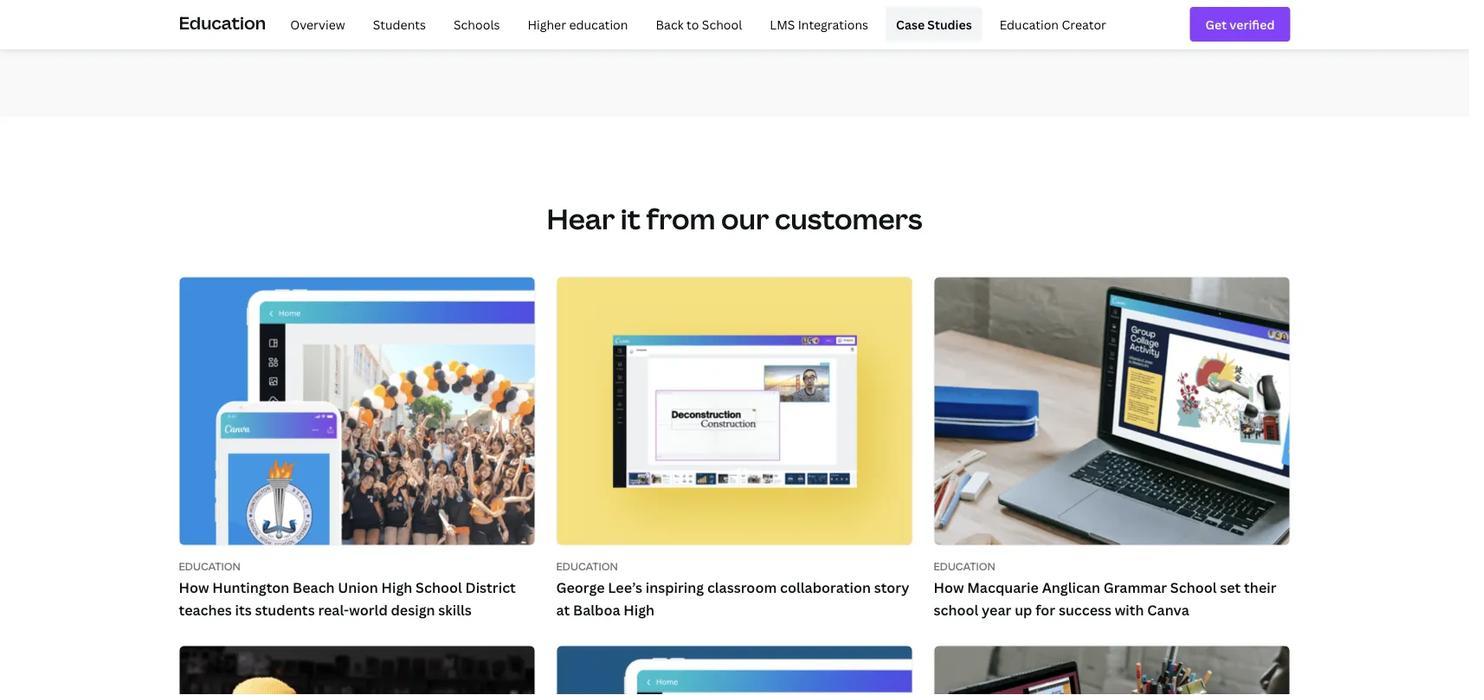 Task type: describe. For each thing, give the bounding box(es) containing it.
set
[[1220, 578, 1241, 597]]

union
[[338, 578, 378, 597]]

our
[[721, 200, 769, 238]]

their
[[1244, 578, 1277, 597]]

skills
[[438, 601, 472, 619]]

huntington
[[212, 578, 289, 597]]

education for education creator
[[1000, 16, 1059, 32]]

hear
[[547, 200, 615, 238]]

case studies
[[896, 16, 972, 32]]

it
[[621, 200, 641, 238]]

back to school
[[656, 16, 742, 32]]

year
[[982, 601, 1012, 619]]

lms
[[770, 16, 795, 32]]

up
[[1015, 601, 1032, 619]]

classroom
[[707, 578, 777, 597]]

creator
[[1062, 16, 1106, 32]]

inspiring
[[646, 578, 704, 597]]

education element
[[179, 0, 1290, 48]]

education creator link
[[989, 7, 1117, 42]]

high inside education how huntington beach union high school district teaches its students real-world design skills
[[381, 578, 412, 597]]

district
[[465, 578, 516, 597]]

education for education george lee's inspiring classroom collaboration story at balboa high
[[556, 559, 618, 574]]

education how macquarie anglican grammar school set their school year up for success with canva
[[934, 559, 1277, 619]]

story
[[874, 578, 909, 597]]

students
[[255, 601, 315, 619]]

canva design files shown in desktop and mobile interfaces image
[[180, 646, 535, 695]]

education
[[569, 16, 628, 32]]

higher
[[528, 16, 566, 32]]

world
[[349, 601, 388, 619]]

studies
[[928, 16, 972, 32]]

higher education link
[[517, 7, 638, 42]]

school inside education element
[[702, 16, 742, 32]]

schools
[[454, 16, 500, 32]]

students
[[373, 16, 426, 32]]

collaboration
[[780, 578, 871, 597]]

customers
[[775, 200, 922, 238]]

at
[[556, 601, 570, 619]]

hear it from our customers
[[547, 200, 922, 238]]

grammar
[[1104, 578, 1167, 597]]



Task type: vqa. For each thing, say whether or not it's contained in the screenshot.
online for with
no



Task type: locate. For each thing, give the bounding box(es) containing it.
schools link
[[443, 7, 510, 42]]

case studies link
[[886, 7, 982, 42]]

lee's
[[608, 578, 642, 597]]

its
[[235, 601, 252, 619]]

education for education how huntington beach union high school district teaches its students real-world design skills
[[179, 559, 241, 574]]

1 horizontal spatial how
[[934, 578, 964, 597]]

success
[[1059, 601, 1112, 619]]

students link
[[362, 7, 436, 42]]

education
[[179, 10, 266, 34], [1000, 16, 1059, 32], [179, 559, 241, 574], [556, 559, 618, 574], [934, 559, 995, 574]]

anglican
[[1042, 578, 1100, 597]]

school
[[702, 16, 742, 32], [416, 578, 462, 597], [1170, 578, 1217, 597]]

education inside education how macquarie anglican grammar school set their school year up for success with canva
[[934, 559, 995, 574]]

high inside education george lee's inspiring classroom collaboration story at balboa high
[[624, 601, 655, 619]]

0 horizontal spatial high
[[381, 578, 412, 597]]

0 vertical spatial high
[[381, 578, 412, 597]]

education inside education how huntington beach union high school district teaches its students real-world design skills
[[179, 559, 241, 574]]

school right to
[[702, 16, 742, 32]]

how inside education how macquarie anglican grammar school set their school year up for success with canva
[[934, 578, 964, 597]]

1 how from the left
[[179, 578, 209, 597]]

how for how huntington beach union high school district teaches its students real-world design skills
[[179, 578, 209, 597]]

how up school
[[934, 578, 964, 597]]

high up design
[[381, 578, 412, 597]]

0 horizontal spatial school
[[416, 578, 462, 597]]

integrations
[[798, 16, 868, 32]]

education inside education george lee's inspiring classroom collaboration story at balboa high
[[556, 559, 618, 574]]

menu bar inside education element
[[273, 7, 1117, 42]]

from
[[646, 200, 715, 238]]

real-
[[318, 601, 349, 619]]

school inside education how macquarie anglican grammar school set their school year up for success with canva
[[1170, 578, 1217, 597]]

1 horizontal spatial school
[[702, 16, 742, 32]]

lms integrations
[[770, 16, 868, 32]]

school up skills on the bottom left of the page
[[416, 578, 462, 597]]

1 horizontal spatial high
[[624, 601, 655, 619]]

education inside 'menu bar'
[[1000, 16, 1059, 32]]

balboa
[[573, 601, 620, 619]]

canva
[[1147, 601, 1189, 619]]

high
[[381, 578, 412, 597], [624, 601, 655, 619]]

school up canva
[[1170, 578, 1217, 597]]

for
[[1036, 601, 1056, 619]]

education how huntington beach union high school district teaches its students real-world design skills
[[179, 559, 516, 619]]

how
[[179, 578, 209, 597], [934, 578, 964, 597]]

2 horizontal spatial school
[[1170, 578, 1217, 597]]

back to school link
[[645, 7, 753, 42]]

how up the teaches
[[179, 578, 209, 597]]

how inside education how huntington beach union high school district teaches its students real-world design skills
[[179, 578, 209, 597]]

back
[[656, 16, 684, 32]]

teaches
[[179, 601, 232, 619]]

higher education
[[528, 16, 628, 32]]

school
[[934, 601, 979, 619]]

o'dea high school canva design on laptop image
[[935, 646, 1290, 695]]

leander school district thumbnail image
[[557, 646, 912, 695]]

education for education
[[179, 10, 266, 34]]

2 how from the left
[[934, 578, 964, 597]]

menu bar
[[273, 7, 1117, 42]]

school inside education how huntington beach union high school district teaches its students real-world design skills
[[416, 578, 462, 597]]

george
[[556, 578, 605, 597]]

design
[[391, 601, 435, 619]]

to
[[687, 16, 699, 32]]

1 vertical spatial high
[[624, 601, 655, 619]]

how for how macquarie anglican grammar school set their school year up for success with canva
[[934, 578, 964, 597]]

education for education how macquarie anglican grammar school set their school year up for success with canva
[[934, 559, 995, 574]]

beach
[[293, 578, 335, 597]]

overview
[[290, 16, 345, 32]]

education creator
[[1000, 16, 1106, 32]]

0 horizontal spatial how
[[179, 578, 209, 597]]

macquarie
[[967, 578, 1039, 597]]

menu bar containing overview
[[273, 7, 1117, 42]]

education george lee's inspiring classroom collaboration story at balboa high
[[556, 559, 909, 619]]

lms integrations link
[[759, 7, 879, 42]]

overview link
[[280, 7, 356, 42]]

get verified image
[[1206, 15, 1275, 34]]

high down lee's
[[624, 601, 655, 619]]

case
[[896, 16, 925, 32]]

with
[[1115, 601, 1144, 619]]



